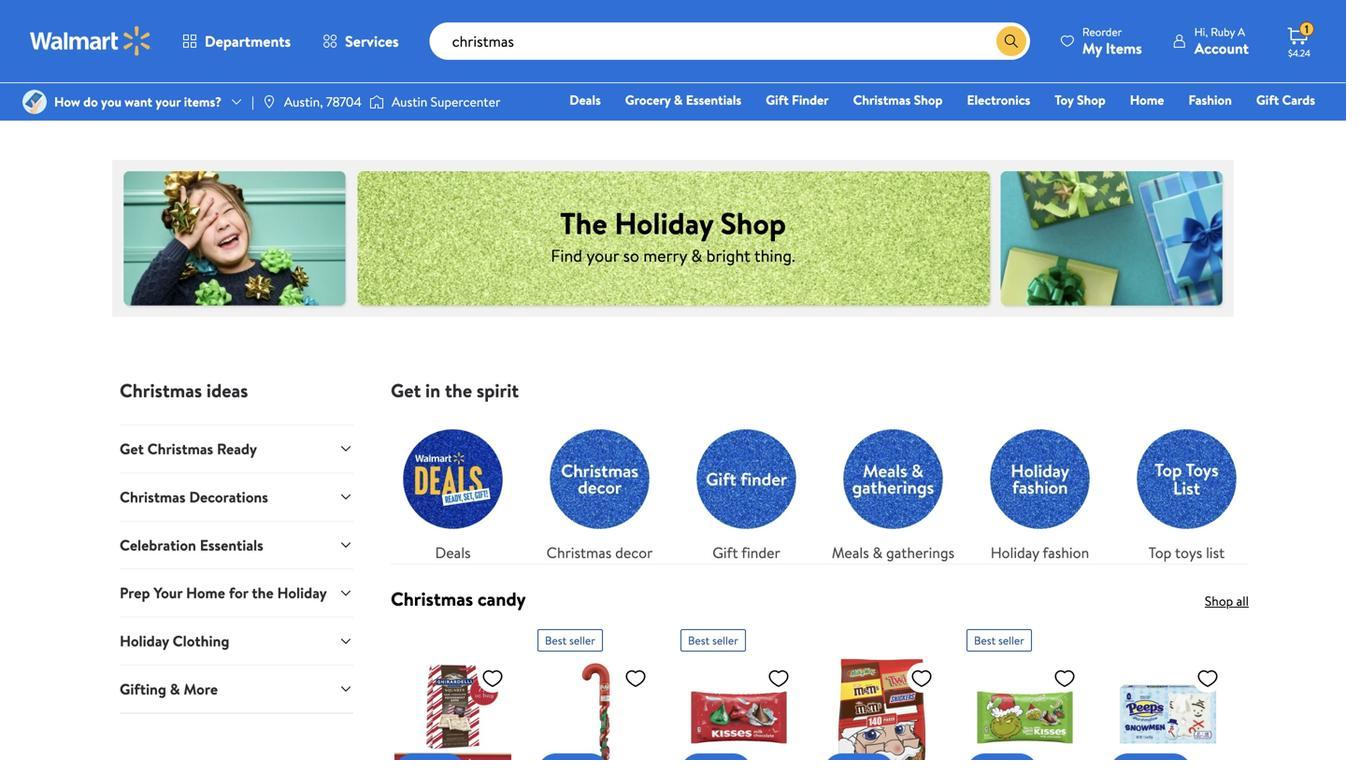 Task type: describe. For each thing, give the bounding box(es) containing it.
0 vertical spatial deals
[[570, 91, 601, 109]]

toy
[[1055, 91, 1074, 109]]

shop all
[[1206, 592, 1250, 610]]

hershey's kisses milk chocolate christmas candy, bag 10.1 oz image
[[681, 659, 798, 760]]

get christmas ready
[[120, 439, 257, 459]]

holiday clothing
[[120, 631, 230, 652]]

best for hershey's kisses milk chocolate christmas candy, bag 10.1 oz image
[[688, 633, 710, 649]]

registry link
[[1092, 116, 1157, 136]]

1 product group from the left
[[538, 622, 655, 760]]

walmart+ link
[[1252, 116, 1325, 136]]

electronics
[[968, 91, 1031, 109]]

your
[[154, 583, 183, 604]]

gift for finder
[[766, 91, 789, 109]]

services
[[345, 31, 399, 51]]

seller for third product group from the left
[[999, 633, 1025, 649]]

bright
[[707, 244, 751, 267]]

essentials inside grocery & essentials link
[[686, 91, 742, 109]]

services button
[[307, 19, 415, 64]]

supercenter
[[431, 93, 501, 111]]

fashion link
[[1181, 90, 1241, 110]]

want
[[125, 93, 152, 111]]

top toys list
[[1149, 543, 1226, 563]]

meals & gatherings
[[832, 543, 955, 563]]

1 horizontal spatial the
[[445, 377, 472, 404]]

christmas for christmas shop
[[854, 91, 911, 109]]

hi,
[[1195, 24, 1209, 40]]

christmas for christmas ideas
[[120, 377, 202, 404]]

add to favorites list, m&m's, snickers & twix & milky way milk chocolate christmas candy variety pack - 140 ct image
[[911, 667, 934, 690]]

the holiday shop find your so merry & bright thing.
[[551, 202, 796, 267]]

deals link for christmas decor link
[[391, 417, 515, 564]]

you
[[101, 93, 122, 111]]

gifting & more button
[[120, 665, 354, 713]]

hi, ruby a account
[[1195, 24, 1250, 58]]

austin
[[392, 93, 428, 111]]

one
[[1173, 117, 1201, 135]]

spirit
[[477, 377, 519, 404]]

christmas shop
[[854, 91, 943, 109]]

ideas
[[207, 377, 248, 404]]

christmas for christmas decorations
[[120, 487, 186, 507]]

one debit
[[1173, 117, 1236, 135]]

gift for finder
[[713, 543, 739, 563]]

electronics link
[[959, 90, 1040, 110]]

austin,
[[284, 93, 323, 111]]

& for meals & gatherings
[[873, 543, 883, 563]]

m&m's, snickers & twix & milky way milk chocolate christmas candy variety pack - 140 ct image
[[824, 659, 941, 760]]

find
[[551, 244, 583, 267]]

prep
[[120, 583, 150, 604]]

holiday fashion link
[[978, 417, 1103, 564]]

grocery & essentials
[[626, 91, 742, 109]]

debit
[[1204, 117, 1236, 135]]

christmas inside dropdown button
[[147, 439, 213, 459]]

grocery
[[626, 91, 671, 109]]

walmart+
[[1260, 117, 1316, 135]]

gatherings
[[887, 543, 955, 563]]

1
[[1306, 21, 1310, 37]]

holiday inside holiday clothing dropdown button
[[120, 631, 169, 652]]

for
[[229, 583, 248, 604]]

Search search field
[[430, 22, 1031, 60]]

christmas candy
[[391, 586, 526, 612]]

meals & gatherings link
[[832, 417, 956, 564]]

fashion
[[1189, 91, 1233, 109]]

 image for austin, 78704
[[262, 94, 277, 109]]

 image for austin supercenter
[[369, 93, 384, 111]]

seller for third product group from the right
[[570, 633, 596, 649]]

3 product group from the left
[[967, 622, 1084, 760]]

departments button
[[167, 19, 307, 64]]

essentials inside celebration essentials dropdown button
[[200, 535, 264, 555]]

celebration
[[120, 535, 196, 555]]

christmas ideas
[[120, 377, 248, 404]]

finder
[[742, 543, 781, 563]]

items
[[1106, 38, 1143, 58]]

home inside "link"
[[1131, 91, 1165, 109]]

 image for how do you want your items?
[[22, 90, 47, 114]]

& for grocery & essentials
[[674, 91, 683, 109]]

candy
[[478, 586, 526, 612]]

1 vertical spatial deals
[[435, 543, 471, 563]]

christmas shop link
[[845, 90, 952, 110]]

my
[[1083, 38, 1103, 58]]

your for holiday
[[587, 244, 619, 267]]

list containing deals
[[380, 402, 1261, 564]]

prep your home for the holiday
[[120, 583, 327, 604]]

walmart image
[[30, 26, 152, 56]]

add to favorites list, ghirardelli dark chocolate peppermint bark chocolate squares, layered dark chocolate and white chocolate candy, 7.7 oz bag image
[[482, 667, 504, 690]]

home link
[[1122, 90, 1173, 110]]

toy shop
[[1055, 91, 1106, 109]]

gift finder
[[713, 543, 781, 563]]

add to favorites list, hershey's kisses the grinch milk chocolate christmas candy, bag 9.5 oz image
[[1054, 667, 1077, 690]]

clothing
[[173, 631, 230, 652]]

shop inside the holiday shop find your so merry & bright thing.
[[721, 202, 787, 244]]

christmas decorations
[[120, 487, 268, 507]]

do
[[83, 93, 98, 111]]

austin, 78704
[[284, 93, 362, 111]]

$4.24
[[1289, 47, 1311, 59]]

reorder
[[1083, 24, 1123, 40]]

ready
[[217, 439, 257, 459]]

best for the kit kat® miniatures milk chocolate wafer christmas candy, plastic cane 1.8 oz image
[[545, 633, 567, 649]]

best seller for third product group from the left
[[975, 633, 1025, 649]]

add to favorites list, peeps marshmallow snowmen, christmas candy, 3 count (1.5 ounce) image
[[1197, 667, 1220, 690]]

reorder my items
[[1083, 24, 1143, 58]]



Task type: vqa. For each thing, say whether or not it's contained in the screenshot.
0 of 1 purchased's '0'
no



Task type: locate. For each thing, give the bounding box(es) containing it.
1 seller from the left
[[570, 633, 596, 649]]

deals up christmas candy
[[435, 543, 471, 563]]

2 horizontal spatial best
[[975, 633, 996, 649]]

decor
[[616, 543, 653, 563]]

christmas decor
[[547, 543, 653, 563]]

0 horizontal spatial product group
[[538, 622, 655, 760]]

more
[[184, 679, 218, 700]]

home up registry
[[1131, 91, 1165, 109]]

gift cards link
[[1249, 90, 1325, 110]]

product group
[[538, 622, 655, 760], [681, 622, 798, 760], [967, 622, 1084, 760]]

shop all link
[[1206, 592, 1250, 610]]

gift finder
[[766, 91, 829, 109]]

deals left grocery
[[570, 91, 601, 109]]

kit kat® miniatures milk chocolate wafer christmas candy, plastic cane 1.8 oz image
[[538, 659, 655, 760]]

how do you want your items?
[[54, 93, 222, 111]]

2 best from the left
[[688, 633, 710, 649]]

2 best seller from the left
[[688, 633, 739, 649]]

deals link
[[562, 90, 610, 110], [391, 417, 515, 564]]

ghirardelli dark chocolate peppermint bark chocolate squares, layered dark chocolate and white chocolate candy, 7.7 oz bag image
[[395, 659, 512, 760]]

christmas for christmas candy
[[391, 586, 473, 612]]

gift
[[766, 91, 789, 109], [1257, 91, 1280, 109], [713, 543, 739, 563]]

2 product group from the left
[[681, 622, 798, 760]]

best for hershey's kisses the grinch milk chocolate christmas candy, bag 9.5 oz image
[[975, 633, 996, 649]]

1 best from the left
[[545, 633, 567, 649]]

christmas
[[854, 91, 911, 109], [120, 377, 202, 404], [147, 439, 213, 459], [120, 487, 186, 507], [547, 543, 612, 563], [391, 586, 473, 612]]

2 seller from the left
[[713, 633, 739, 649]]

departments
[[205, 31, 291, 51]]

christmas right "finder"
[[854, 91, 911, 109]]

1 horizontal spatial get
[[391, 377, 421, 404]]

so
[[624, 244, 640, 267]]

0 horizontal spatial  image
[[22, 90, 47, 114]]

seller up hershey's kisses the grinch milk chocolate christmas candy, bag 9.5 oz image
[[999, 633, 1025, 649]]

meals
[[832, 543, 870, 563]]

cards
[[1283, 91, 1316, 109]]

in
[[426, 377, 441, 404]]

merry
[[644, 244, 688, 267]]

account
[[1195, 38, 1250, 58]]

gifting
[[120, 679, 166, 700]]

seller up the kit kat® miniatures milk chocolate wafer christmas candy, plastic cane 1.8 oz image
[[570, 633, 596, 649]]

seller
[[570, 633, 596, 649], [713, 633, 739, 649], [999, 633, 1025, 649]]

gift left "finder"
[[766, 91, 789, 109]]

1 horizontal spatial home
[[1131, 91, 1165, 109]]

gift finder link
[[685, 417, 809, 564]]

finder
[[792, 91, 829, 109]]

 image left how
[[22, 90, 47, 114]]

christmas inside dropdown button
[[120, 487, 186, 507]]

holiday
[[615, 202, 714, 244], [991, 543, 1040, 563], [277, 583, 327, 604], [120, 631, 169, 652]]

Walmart Site-Wide search field
[[430, 22, 1031, 60]]

seller up hershey's kisses milk chocolate christmas candy, bag 10.1 oz image
[[713, 633, 739, 649]]

home inside dropdown button
[[186, 583, 225, 604]]

& right merry
[[692, 244, 703, 267]]

get christmas ready button
[[120, 425, 354, 473]]

0 horizontal spatial get
[[120, 439, 144, 459]]

best seller for 2nd product group
[[688, 633, 739, 649]]

3 best from the left
[[975, 633, 996, 649]]

add to favorites list, hershey's kisses milk chocolate christmas candy, bag 10.1 oz image
[[768, 667, 790, 690]]

toy shop link
[[1047, 90, 1115, 110]]

 image right |
[[262, 94, 277, 109]]

holiday inside the holiday shop find your so merry & bright thing.
[[615, 202, 714, 244]]

christmas decorations button
[[120, 473, 354, 521]]

celebration essentials button
[[120, 521, 354, 569]]

0 vertical spatial deals link
[[562, 90, 610, 110]]

1 best seller from the left
[[545, 633, 596, 649]]

all
[[1237, 592, 1250, 610]]

registry
[[1101, 117, 1148, 135]]

& right grocery
[[674, 91, 683, 109]]

grocery & essentials link
[[617, 90, 750, 110]]

christmas left decor
[[547, 543, 612, 563]]

& right the meals
[[873, 543, 883, 563]]

1 vertical spatial get
[[120, 439, 144, 459]]

get left in
[[391, 377, 421, 404]]

0 vertical spatial get
[[391, 377, 421, 404]]

1 horizontal spatial gift
[[766, 91, 789, 109]]

get inside the get christmas ready dropdown button
[[120, 439, 144, 459]]

how
[[54, 93, 80, 111]]

list
[[1207, 543, 1226, 563]]

 image
[[22, 90, 47, 114], [369, 93, 384, 111], [262, 94, 277, 109]]

search icon image
[[1004, 34, 1019, 49]]

the inside prep your home for the holiday dropdown button
[[252, 583, 274, 604]]

0 horizontal spatial best
[[545, 633, 567, 649]]

1 vertical spatial home
[[186, 583, 225, 604]]

fashion
[[1043, 543, 1090, 563]]

shop
[[914, 91, 943, 109], [1078, 91, 1106, 109], [721, 202, 787, 244], [1206, 592, 1234, 610]]

peeps marshmallow snowmen, christmas candy, 3 count (1.5 ounce) image
[[1110, 659, 1227, 760]]

0 horizontal spatial gift
[[713, 543, 739, 563]]

1 horizontal spatial product group
[[681, 622, 798, 760]]

christmas for christmas decor
[[547, 543, 612, 563]]

one debit link
[[1164, 116, 1244, 136]]

gift finder link
[[758, 90, 838, 110]]

get for get in the spirit
[[391, 377, 421, 404]]

1 horizontal spatial essentials
[[686, 91, 742, 109]]

2 horizontal spatial best seller
[[975, 633, 1025, 649]]

prep your home for the holiday button
[[120, 569, 354, 617]]

2 horizontal spatial product group
[[967, 622, 1084, 760]]

christmas inside list
[[547, 543, 612, 563]]

1 horizontal spatial deals
[[570, 91, 601, 109]]

christmas up get christmas ready
[[120, 377, 202, 404]]

a
[[1239, 24, 1246, 40]]

1 vertical spatial the
[[252, 583, 274, 604]]

0 vertical spatial home
[[1131, 91, 1165, 109]]

christmas left 'candy'
[[391, 586, 473, 612]]

0 horizontal spatial deals link
[[391, 417, 515, 564]]

best
[[545, 633, 567, 649], [688, 633, 710, 649], [975, 633, 996, 649]]

deals link for grocery & essentials link
[[562, 90, 610, 110]]

the
[[560, 202, 608, 244]]

0 horizontal spatial your
[[156, 93, 181, 111]]

3 seller from the left
[[999, 633, 1025, 649]]

best up hershey's kisses milk chocolate christmas candy, bag 10.1 oz image
[[688, 633, 710, 649]]

 image right 78704 at the left top
[[369, 93, 384, 111]]

your
[[156, 93, 181, 111], [587, 244, 619, 267]]

1 horizontal spatial  image
[[262, 94, 277, 109]]

& left more
[[170, 679, 180, 700]]

0 horizontal spatial essentials
[[200, 535, 264, 555]]

0 vertical spatial your
[[156, 93, 181, 111]]

gift cards registry
[[1101, 91, 1316, 135]]

get for get christmas ready
[[120, 439, 144, 459]]

home left the for
[[186, 583, 225, 604]]

gift left finder at right bottom
[[713, 543, 739, 563]]

christmas decor link
[[538, 417, 662, 564]]

gifting & more
[[120, 679, 218, 700]]

items?
[[184, 93, 222, 111]]

toys
[[1176, 543, 1203, 563]]

gift left cards
[[1257, 91, 1280, 109]]

0 horizontal spatial the
[[252, 583, 274, 604]]

0 vertical spatial essentials
[[686, 91, 742, 109]]

2 horizontal spatial  image
[[369, 93, 384, 111]]

a little girl is pictured smiling with her hand on her face and she's wearing a black sweater with green and gold gift bows all over. green, blue and gold gift boxes are shown. the holiday shop. find your so merry and bright thing image
[[112, 158, 1235, 319]]

1 vertical spatial essentials
[[200, 535, 264, 555]]

0 horizontal spatial deals
[[435, 543, 471, 563]]

gift for cards
[[1257, 91, 1280, 109]]

decorations
[[189, 487, 268, 507]]

best seller up hershey's kisses milk chocolate christmas candy, bag 10.1 oz image
[[688, 633, 739, 649]]

christmas up celebration at the left of the page
[[120, 487, 186, 507]]

essentials down walmart site-wide 'search field'
[[686, 91, 742, 109]]

holiday inside holiday fashion link
[[991, 543, 1040, 563]]

1 vertical spatial deals link
[[391, 417, 515, 564]]

top toys list link
[[1125, 417, 1250, 564]]

home
[[1131, 91, 1165, 109], [186, 583, 225, 604]]

austin supercenter
[[392, 93, 501, 111]]

your right want
[[156, 93, 181, 111]]

thing.
[[755, 244, 796, 267]]

& inside dropdown button
[[170, 679, 180, 700]]

1 horizontal spatial seller
[[713, 633, 739, 649]]

|
[[252, 93, 254, 111]]

3 best seller from the left
[[975, 633, 1025, 649]]

0 horizontal spatial home
[[186, 583, 225, 604]]

2 horizontal spatial gift
[[1257, 91, 1280, 109]]

list
[[380, 402, 1261, 564]]

1 horizontal spatial your
[[587, 244, 619, 267]]

1 horizontal spatial best seller
[[688, 633, 739, 649]]

ruby
[[1212, 24, 1236, 40]]

add to favorites list, kit kat® miniatures milk chocolate wafer christmas candy, plastic cane 1.8 oz image
[[625, 667, 647, 690]]

& inside the holiday shop find your so merry & bright thing.
[[692, 244, 703, 267]]

top
[[1149, 543, 1172, 563]]

the right in
[[445, 377, 472, 404]]

1 vertical spatial your
[[587, 244, 619, 267]]

0 vertical spatial the
[[445, 377, 472, 404]]

1 horizontal spatial deals link
[[562, 90, 610, 110]]

best seller up hershey's kisses the grinch milk chocolate christmas candy, bag 9.5 oz image
[[975, 633, 1025, 649]]

the right the for
[[252, 583, 274, 604]]

get down "christmas ideas"
[[120, 439, 144, 459]]

deals
[[570, 91, 601, 109], [435, 543, 471, 563]]

your left so
[[587, 244, 619, 267]]

holiday fashion
[[991, 543, 1090, 563]]

0 horizontal spatial best seller
[[545, 633, 596, 649]]

best seller for third product group from the right
[[545, 633, 596, 649]]

& inside list
[[873, 543, 883, 563]]

0 horizontal spatial seller
[[570, 633, 596, 649]]

your for do
[[156, 93, 181, 111]]

holiday inside prep your home for the holiday dropdown button
[[277, 583, 327, 604]]

78704
[[326, 93, 362, 111]]

best seller up the kit kat® miniatures milk chocolate wafer christmas candy, plastic cane 1.8 oz image
[[545, 633, 596, 649]]

your inside the holiday shop find your so merry & bright thing.
[[587, 244, 619, 267]]

holiday clothing button
[[120, 617, 354, 665]]

gift inside gift cards registry
[[1257, 91, 1280, 109]]

1 horizontal spatial best
[[688, 633, 710, 649]]

the
[[445, 377, 472, 404], [252, 583, 274, 604]]

best up the kit kat® miniatures milk chocolate wafer christmas candy, plastic cane 1.8 oz image
[[545, 633, 567, 649]]

get in the spirit
[[391, 377, 519, 404]]

2 horizontal spatial seller
[[999, 633, 1025, 649]]

best up hershey's kisses the grinch milk chocolate christmas candy, bag 9.5 oz image
[[975, 633, 996, 649]]

essentials up prep your home for the holiday dropdown button
[[200, 535, 264, 555]]

&
[[674, 91, 683, 109], [692, 244, 703, 267], [873, 543, 883, 563], [170, 679, 180, 700]]

christmas up christmas decorations
[[147, 439, 213, 459]]

hershey's kisses the grinch milk chocolate christmas candy, bag 9.5 oz image
[[967, 659, 1084, 760]]

seller for 2nd product group
[[713, 633, 739, 649]]

& for gifting & more
[[170, 679, 180, 700]]



